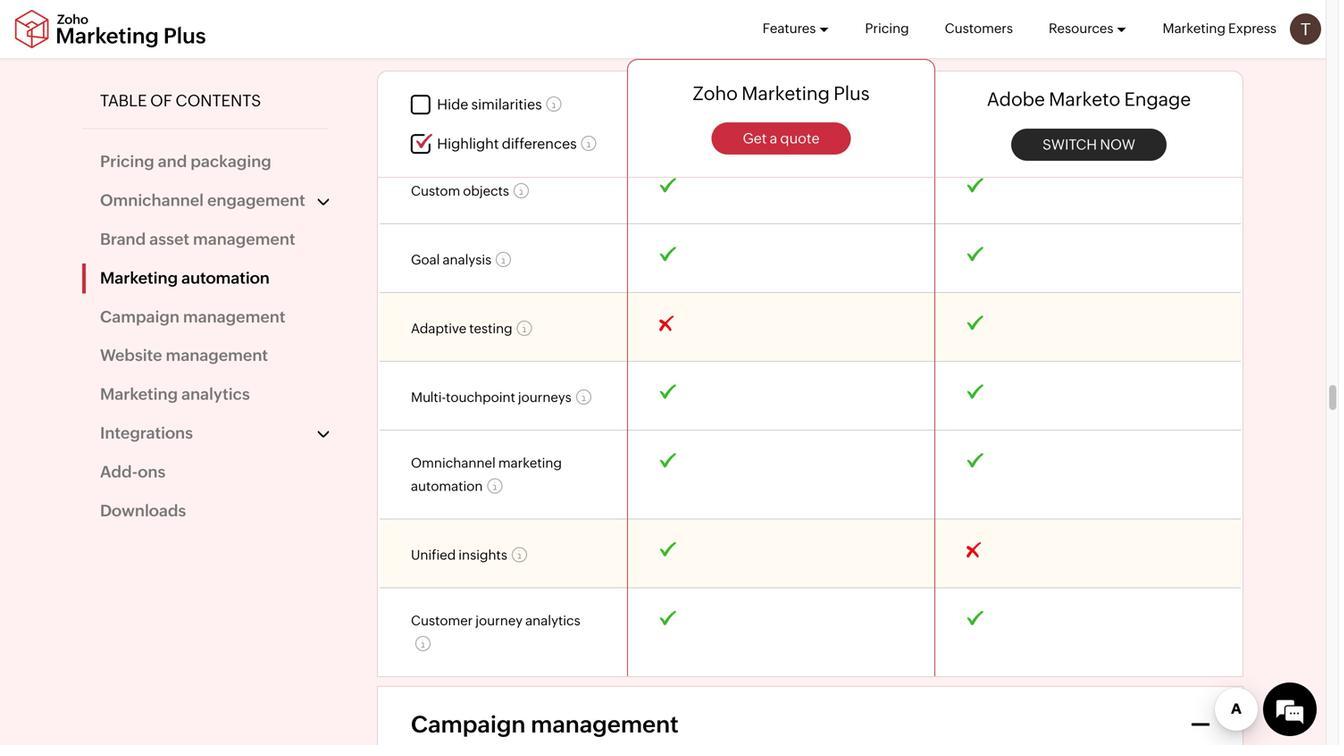 Task type: describe. For each thing, give the bounding box(es) containing it.
and
[[158, 152, 187, 171]]

adobe
[[987, 89, 1045, 110]]

plus
[[834, 83, 870, 104]]

pricing for pricing and packaging
[[100, 152, 154, 171]]

of
[[150, 92, 172, 110]]

hide
[[437, 96, 468, 113]]

switch now
[[1042, 136, 1135, 153]]

now
[[1100, 136, 1135, 153]]

brand
[[100, 230, 146, 248]]

features link
[[763, 0, 829, 57]]

customers link
[[945, 0, 1013, 57]]

similarities
[[471, 96, 542, 113]]

marketing for marketing automation
[[100, 269, 178, 287]]

marketing for marketing express
[[1163, 21, 1226, 36]]

marketing for marketing analytics
[[100, 385, 178, 403]]

marketing express link
[[1163, 0, 1277, 57]]

terry turtle image
[[1290, 13, 1321, 45]]

zoho marketingplus logo image
[[13, 9, 207, 49]]

marketing express
[[1163, 21, 1277, 36]]

pricing for pricing
[[865, 21, 909, 36]]

get a quote link
[[711, 123, 851, 155]]

analytics
[[181, 385, 250, 403]]

website management
[[100, 346, 268, 365]]

switch now link
[[1011, 128, 1167, 161]]

switch
[[1042, 136, 1097, 153]]

website
[[100, 346, 162, 365]]

marketo
[[1049, 89, 1120, 110]]

engage
[[1124, 89, 1191, 110]]

zoho
[[693, 83, 738, 104]]

get
[[743, 130, 767, 147]]

customers
[[945, 21, 1013, 36]]

add-ons
[[100, 463, 166, 481]]



Task type: vqa. For each thing, say whether or not it's contained in the screenshot.
Get A Quote Link
yes



Task type: locate. For each thing, give the bounding box(es) containing it.
get a quote
[[743, 130, 820, 147]]

1 horizontal spatial campaign management
[[411, 711, 679, 737]]

pricing up plus
[[865, 21, 909, 36]]

management
[[193, 230, 295, 248], [183, 307, 285, 326], [166, 346, 268, 365], [531, 711, 679, 737]]

a
[[770, 130, 777, 147]]

downloads
[[100, 501, 186, 520]]

features
[[763, 21, 816, 36]]

hide similarities
[[437, 96, 542, 113]]

pricing left and
[[100, 152, 154, 171]]

automation
[[181, 269, 270, 287]]

asset
[[149, 230, 189, 248]]

engagement
[[207, 191, 305, 209]]

0 vertical spatial campaign management
[[100, 307, 285, 326]]

0 vertical spatial campaign
[[100, 307, 179, 326]]

1 horizontal spatial pricing
[[865, 21, 909, 36]]

quote
[[780, 130, 820, 147]]

omnichannel engagement
[[100, 191, 305, 209]]

express
[[1228, 21, 1277, 36]]

0 vertical spatial pricing
[[865, 21, 909, 36]]

1 horizontal spatial campaign
[[411, 711, 526, 737]]

add-
[[100, 463, 138, 481]]

resources
[[1049, 21, 1113, 36]]

marketing automation
[[100, 269, 270, 287]]

0 horizontal spatial pricing
[[100, 152, 154, 171]]

table of contents
[[100, 92, 261, 110]]

campaign management
[[100, 307, 285, 326], [411, 711, 679, 737]]

highlight
[[437, 136, 499, 152]]

adobe marketo engage
[[987, 89, 1191, 110]]

marketing
[[1163, 21, 1226, 36], [742, 83, 830, 104], [100, 269, 178, 287], [100, 385, 178, 403]]

1 vertical spatial pricing
[[100, 152, 154, 171]]

packaging
[[191, 152, 271, 171]]

integrations
[[100, 424, 193, 442]]

brand asset management
[[100, 230, 295, 248]]

0 horizontal spatial campaign
[[100, 307, 179, 326]]

pricing link
[[865, 0, 909, 57]]

table
[[100, 92, 147, 110]]

pricing and packaging
[[100, 152, 271, 171]]

0 horizontal spatial campaign management
[[100, 307, 285, 326]]

zoho marketing plus
[[693, 83, 870, 104]]

contents
[[176, 92, 261, 110]]

marketing analytics
[[100, 385, 250, 403]]

marketing inside marketing express link
[[1163, 21, 1226, 36]]

marketing down brand
[[100, 269, 178, 287]]

marketing up integrations
[[100, 385, 178, 403]]

1 vertical spatial campaign management
[[411, 711, 679, 737]]

marketing up get a quote
[[742, 83, 830, 104]]

highlight differences
[[437, 136, 577, 152]]

campaign
[[100, 307, 179, 326], [411, 711, 526, 737]]

ons
[[138, 463, 166, 481]]

pricing
[[865, 21, 909, 36], [100, 152, 154, 171]]

1 vertical spatial campaign
[[411, 711, 526, 737]]

differences
[[502, 136, 577, 152]]

marketing left express
[[1163, 21, 1226, 36]]

resources link
[[1049, 0, 1127, 57]]

omnichannel
[[100, 191, 204, 209]]



